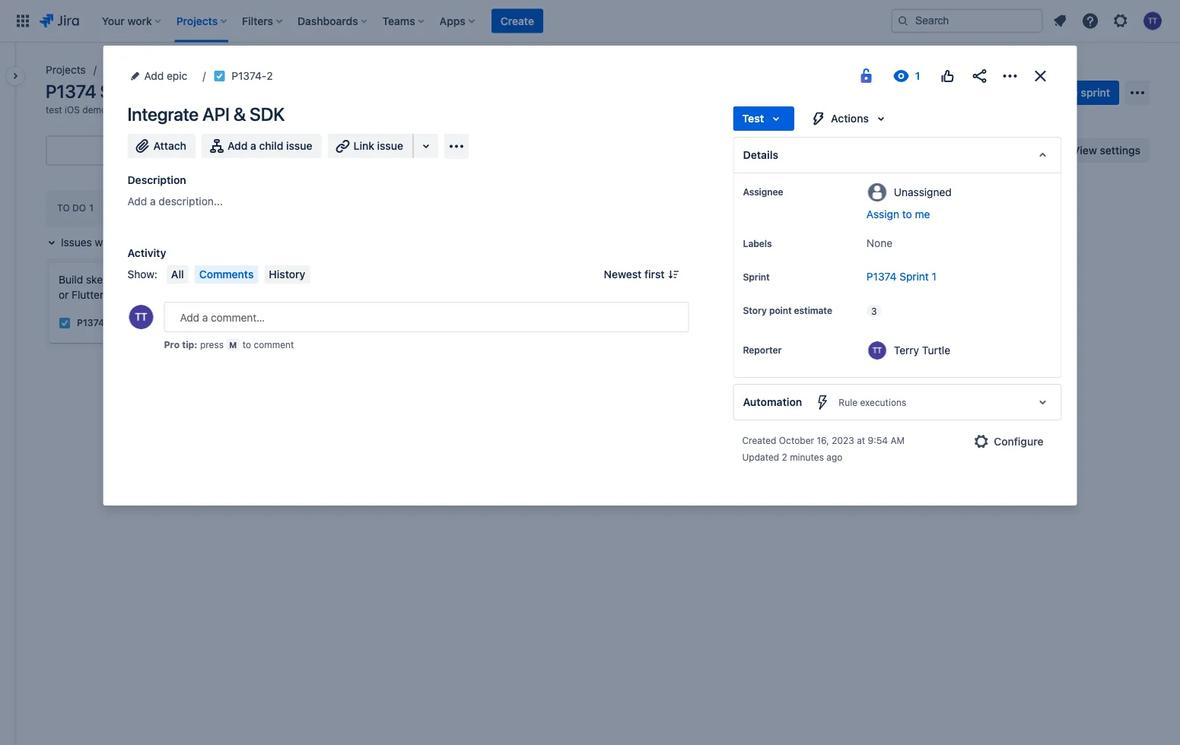 Task type: describe. For each thing, give the bounding box(es) containing it.
& inside the integrate api & sdk dialog
[[233, 104, 246, 125]]

newest first button
[[595, 266, 689, 284]]

comments button
[[195, 266, 258, 284]]

api inside the integrate api & sdk dialog
[[202, 104, 230, 125]]

search image
[[897, 15, 910, 27]]

configure link
[[964, 430, 1053, 454]]

comment
[[254, 339, 294, 350]]

history button
[[264, 266, 310, 284]]

story point estimate
[[743, 305, 833, 316]]

1 horizontal spatial sprint
[[743, 272, 770, 282]]

close image
[[1032, 67, 1050, 85]]

child
[[259, 140, 283, 152]]

at
[[857, 435, 865, 446]]

remaining
[[966, 88, 1008, 98]]

issues without epic 2 issues
[[61, 236, 202, 249]]

activity
[[127, 247, 166, 260]]

build skeleton of ios app (swift or flutter)
[[59, 274, 213, 301]]

flutter)
[[72, 289, 108, 301]]

skeleton
[[86, 274, 127, 286]]

issue inside button
[[286, 140, 312, 152]]

updated
[[742, 452, 779, 463]]

ago
[[827, 452, 843, 463]]

automation element
[[733, 384, 1062, 421]]

16,
[[817, 435, 829, 446]]

(swift
[[185, 274, 213, 286]]

copy link to issue image
[[270, 69, 282, 81]]

app
[[163, 274, 182, 286]]

p1374-2 inside the integrate api & sdk dialog
[[232, 70, 273, 82]]

point
[[769, 305, 792, 316]]

assignee: terry turtle image
[[218, 314, 237, 332]]

add app image
[[448, 137, 466, 156]]

0 days remaining image
[[914, 84, 932, 102]]

add epic
[[144, 70, 187, 82]]

to
[[57, 203, 70, 214]]

automation
[[743, 396, 802, 409]]

terry
[[894, 344, 920, 357]]

rule
[[839, 397, 858, 408]]

pro tip: press m to comment
[[164, 339, 294, 350]]

link issue button
[[328, 134, 414, 158]]

0 days remaining
[[935, 88, 1008, 98]]

1 horizontal spatial integrate
[[702, 274, 747, 286]]

profile image of terry turtle image
[[129, 305, 153, 330]]

test ios demo api & sdk element
[[46, 104, 154, 116]]

labels
[[743, 238, 772, 249]]

unassigned
[[894, 186, 952, 198]]

p1374-1
[[77, 318, 113, 329]]

newest first
[[604, 268, 665, 281]]

star p1374 board image
[[888, 84, 906, 102]]

all
[[171, 268, 184, 281]]

assignee
[[743, 186, 783, 197]]

sdk inside p1374 sprint 1 test ios demo api & sdk
[[135, 104, 154, 115]]

comments
[[199, 268, 254, 281]]

reporter
[[743, 345, 782, 355]]

actions image
[[1001, 67, 1019, 85]]

pro
[[164, 339, 180, 350]]

description
[[127, 174, 186, 186]]

terry turtle
[[894, 344, 951, 357]]

do
[[72, 203, 86, 214]]

test
[[46, 104, 62, 115]]

complete sprint
[[1030, 86, 1110, 99]]

turtle
[[922, 344, 951, 357]]

primary element
[[9, 0, 891, 42]]

link issue
[[354, 140, 403, 152]]

add epic button
[[127, 67, 192, 85]]

sprint
[[1081, 86, 1110, 99]]

vote options: no one has voted for this issue yet. image
[[939, 67, 957, 85]]

created
[[742, 435, 777, 446]]

terry turtle image
[[149, 139, 174, 163]]

newest first image
[[668, 269, 680, 281]]

1 for p1374 sprint 1
[[932, 271, 937, 283]]

2 horizontal spatial api
[[750, 274, 766, 286]]

menu bar inside the integrate api & sdk dialog
[[164, 266, 313, 284]]

executions
[[860, 397, 907, 408]]

Search this board text field
[[47, 137, 117, 164]]

newest
[[604, 268, 642, 281]]

minutes
[[790, 452, 824, 463]]

to inside button
[[902, 208, 912, 221]]

add for add epic
[[144, 70, 164, 82]]

p1374- for bottommost p1374-2 link
[[721, 303, 753, 313]]

projects
[[46, 64, 86, 76]]

Search field
[[891, 9, 1043, 33]]

story
[[743, 305, 767, 316]]

share image
[[971, 67, 989, 85]]

tip:
[[182, 339, 198, 350]]

test button
[[733, 107, 795, 131]]

api inside p1374 sprint 1 test ios demo api & sdk
[[109, 104, 124, 115]]

add for add a description...
[[127, 195, 147, 208]]

days
[[944, 88, 964, 98]]

project-
[[104, 64, 144, 76]]

show:
[[127, 268, 157, 281]]

& inside p1374 sprint 1 test ios demo api & sdk
[[126, 104, 133, 115]]

without
[[95, 236, 131, 249]]

3
[[871, 306, 877, 317]]

p1374 for p1374 sprint 1
[[867, 271, 897, 283]]

p1374- for p1374-1 link
[[77, 318, 109, 329]]



Task type: locate. For each thing, give the bounding box(es) containing it.
0
[[935, 88, 941, 98]]

0 horizontal spatial ios
[[65, 104, 80, 115]]

p1374-
[[232, 70, 267, 82], [721, 303, 753, 313], [77, 318, 109, 329]]

2 horizontal spatial sdk
[[779, 274, 801, 286]]

integrate
[[127, 104, 199, 125], [702, 274, 747, 286]]

attach button
[[127, 134, 196, 158]]

sdk up add a child issue
[[250, 104, 285, 125]]

integrate api & sdk
[[127, 104, 285, 125], [702, 274, 801, 286]]

add
[[144, 70, 164, 82], [228, 140, 248, 152], [127, 195, 147, 208]]

1 vertical spatial p1374-
[[721, 303, 753, 313]]

integrate api & sdk up add people image
[[127, 104, 285, 125]]

1 horizontal spatial p1374
[[867, 271, 897, 283]]

0 horizontal spatial api
[[109, 104, 124, 115]]

issues
[[171, 236, 202, 249]]

0 horizontal spatial p1374
[[46, 81, 96, 102]]

sprint for p1374 sprint 1
[[900, 271, 929, 283]]

p1374- left copy link to issue image
[[232, 70, 267, 82]]

sprint for p1374 sprint 1 test ios demo api & sdk
[[100, 81, 148, 102]]

ios inside build skeleton of ios app (swift or flutter)
[[143, 274, 160, 286]]

created october 16, 2023 at 9:54 am updated 2 minutes ago
[[742, 435, 905, 463]]

2 vertical spatial add
[[127, 195, 147, 208]]

of
[[130, 274, 140, 286]]

history
[[269, 268, 305, 281]]

projects link
[[46, 61, 86, 79]]

Add a comment… field
[[164, 302, 689, 333]]

1 vertical spatial add
[[228, 140, 248, 152]]

project-1374 link
[[104, 61, 167, 79]]

ios inside p1374 sprint 1 test ios demo api & sdk
[[65, 104, 80, 115]]

0 vertical spatial 1
[[151, 81, 160, 102]]

0 vertical spatial p1374
[[46, 81, 96, 102]]

details
[[743, 149, 779, 161]]

2 vertical spatial 1
[[109, 318, 113, 329]]

a down the "description"
[[150, 195, 156, 208]]

sdk up story point estimate
[[779, 274, 801, 286]]

1 vertical spatial ios
[[143, 274, 160, 286]]

reporter pin to top. only you can see pinned fields. image
[[785, 344, 797, 356]]

api right demo
[[109, 104, 124, 115]]

&
[[233, 104, 246, 125], [126, 104, 133, 115], [769, 274, 776, 286]]

sprint
[[100, 81, 148, 102], [900, 271, 929, 283], [743, 272, 770, 282]]

p1374-2 link up story point estimate pin to top. only you can see pinned fields. 'icon'
[[721, 302, 758, 315]]

sdk
[[250, 104, 285, 125], [135, 104, 154, 115], [779, 274, 801, 286]]

0 vertical spatial to
[[902, 208, 912, 221]]

api up story
[[750, 274, 766, 286]]

all button
[[167, 266, 189, 284]]

p1374-2 up story point estimate pin to top. only you can see pinned fields. 'icon'
[[721, 303, 758, 313]]

menu bar
[[164, 266, 313, 284]]

0 vertical spatial integrate api & sdk
[[127, 104, 285, 125]]

p1374 inside the integrate api & sdk dialog
[[867, 271, 897, 283]]

1 horizontal spatial integrate api & sdk
[[702, 274, 801, 286]]

1 horizontal spatial 1
[[151, 81, 160, 102]]

complete sprint button
[[1021, 81, 1120, 105]]

link web pages and more image
[[417, 137, 435, 155]]

rule executions
[[839, 397, 907, 408]]

add a child issue
[[228, 140, 312, 152]]

1 vertical spatial p1374
[[867, 271, 897, 283]]

details element
[[733, 137, 1062, 174]]

0 vertical spatial add
[[144, 70, 164, 82]]

or
[[59, 289, 69, 301]]

1 vertical spatial 1
[[932, 271, 937, 283]]

first
[[645, 268, 665, 281]]

2 vertical spatial p1374-
[[77, 318, 109, 329]]

2 issue from the left
[[377, 140, 403, 152]]

0 horizontal spatial sprint
[[100, 81, 148, 102]]

0 vertical spatial ios
[[65, 104, 80, 115]]

ios right the test
[[65, 104, 80, 115]]

a for child
[[250, 140, 256, 152]]

2 horizontal spatial 1
[[932, 271, 937, 283]]

epic
[[134, 236, 155, 249]]

automations menu button icon image
[[862, 83, 880, 102]]

0 horizontal spatial a
[[150, 195, 156, 208]]

p1374 for p1374 sprint 1 test ios demo api & sdk
[[46, 81, 96, 102]]

task image
[[59, 317, 71, 329]]

p1374- for p1374-2 link to the top
[[232, 70, 267, 82]]

1 horizontal spatial ios
[[143, 274, 160, 286]]

1 issue from the left
[[286, 140, 312, 152]]

integrate api & sdk dialog
[[103, 46, 1077, 506]]

0 horizontal spatial integrate api & sdk
[[127, 104, 285, 125]]

p1374 sprint 1 test ios demo api & sdk
[[46, 81, 160, 115]]

0 horizontal spatial to
[[243, 339, 251, 350]]

none
[[867, 237, 893, 250]]

1 horizontal spatial api
[[202, 104, 230, 125]]

estimate
[[794, 305, 833, 316]]

1 down assign to me button
[[932, 271, 937, 283]]

sdk inside the integrate api & sdk dialog
[[250, 104, 285, 125]]

add for add a child issue
[[228, 140, 248, 152]]

to right m
[[243, 339, 251, 350]]

integrate api & sdk up story
[[702, 274, 801, 286]]

issues
[[61, 236, 92, 249]]

0 vertical spatial p1374-
[[232, 70, 267, 82]]

1 horizontal spatial p1374-2 link
[[721, 302, 758, 315]]

0 vertical spatial a
[[250, 140, 256, 152]]

0 horizontal spatial issue
[[286, 140, 312, 152]]

1 horizontal spatial to
[[902, 208, 912, 221]]

issue right link
[[377, 140, 403, 152]]

actions
[[831, 112, 869, 125]]

& right demo
[[126, 104, 133, 115]]

p1374 inside p1374 sprint 1 test ios demo api & sdk
[[46, 81, 96, 102]]

a for description...
[[150, 195, 156, 208]]

p1374
[[46, 81, 96, 102], [867, 271, 897, 283]]

complete
[[1030, 86, 1078, 99]]

0 horizontal spatial p1374-2 link
[[232, 67, 273, 85]]

1 horizontal spatial a
[[250, 140, 256, 152]]

p1374- up story point estimate pin to top. only you can see pinned fields. 'icon'
[[721, 303, 753, 313]]

p1374 sprint 1
[[867, 271, 937, 283]]

api down task image
[[202, 104, 230, 125]]

2023
[[832, 435, 855, 446]]

p1374- inside the integrate api & sdk dialog
[[232, 70, 267, 82]]

1374
[[144, 64, 167, 76]]

0 horizontal spatial p1374-2
[[232, 70, 273, 82]]

2 right epic
[[161, 236, 168, 249]]

1 vertical spatial integrate
[[702, 274, 747, 286]]

p1374-2 right task image
[[232, 70, 273, 82]]

0 vertical spatial p1374-2 link
[[232, 67, 273, 85]]

1 horizontal spatial &
[[233, 104, 246, 125]]

configure
[[994, 436, 1044, 448]]

1 down 1374
[[151, 81, 160, 102]]

& up add a child issue button
[[233, 104, 246, 125]]

2 up story point estimate pin to top. only you can see pinned fields. 'icon'
[[753, 303, 758, 313]]

1 horizontal spatial p1374-
[[232, 70, 267, 82]]

me
[[915, 208, 930, 221]]

m
[[229, 340, 237, 350]]

attach
[[153, 140, 186, 152]]

create banner
[[0, 0, 1180, 43]]

ios right of
[[143, 274, 160, 286]]

0 horizontal spatial integrate
[[127, 104, 199, 125]]

issue right child
[[286, 140, 312, 152]]

integrate up attach button
[[127, 104, 199, 125]]

assign to me
[[867, 208, 930, 221]]

create column image
[[907, 193, 926, 212]]

1 horizontal spatial p1374-2
[[721, 303, 758, 313]]

sprint inside p1374 sprint 1 test ios demo api & sdk
[[100, 81, 148, 102]]

2 down october
[[782, 452, 788, 463]]

p1374-2
[[232, 70, 273, 82], [721, 303, 758, 313]]

1 for p1374 sprint 1 test ios demo api & sdk
[[151, 81, 160, 102]]

project-1374
[[104, 64, 167, 76]]

add inside add epic popup button
[[144, 70, 164, 82]]

create button
[[492, 9, 543, 33]]

0 vertical spatial p1374-2
[[232, 70, 273, 82]]

1 vertical spatial p1374-2 link
[[721, 302, 758, 315]]

p1374 down projects link
[[46, 81, 96, 102]]

assignee pin to top. only you can see pinned fields. image
[[787, 186, 799, 198]]

build
[[59, 274, 83, 286]]

1 horizontal spatial sdk
[[250, 104, 285, 125]]

1 vertical spatial a
[[150, 195, 156, 208]]

p1374 sprint 1 link
[[867, 271, 937, 283]]

epic
[[167, 70, 187, 82]]

p1374-2 link
[[232, 67, 273, 85], [721, 302, 758, 315]]

actions button
[[801, 107, 900, 131]]

integrate up story
[[702, 274, 747, 286]]

demo
[[82, 104, 107, 115]]

add a child issue button
[[202, 134, 322, 158]]

1 inside p1374 sprint 1 test ios demo api & sdk
[[151, 81, 160, 102]]

a left child
[[250, 140, 256, 152]]

add a description...
[[127, 195, 223, 208]]

0 horizontal spatial 1
[[109, 318, 113, 329]]

0 horizontal spatial &
[[126, 104, 133, 115]]

jira image
[[40, 12, 79, 30], [40, 12, 79, 30]]

task image
[[213, 70, 226, 82]]

assign to me button
[[867, 207, 1046, 222]]

to do
[[57, 203, 86, 214]]

p1374-1 link
[[77, 317, 113, 330]]

add inside add a child issue button
[[228, 140, 248, 152]]

2 horizontal spatial sprint
[[900, 271, 929, 283]]

1 inside the integrate api & sdk dialog
[[932, 271, 937, 283]]

assign
[[867, 208, 900, 221]]

description...
[[159, 195, 223, 208]]

2 horizontal spatial p1374-
[[721, 303, 753, 313]]

p1374 up unassigned image
[[867, 271, 897, 283]]

sdk down add epic popup button
[[135, 104, 154, 115]]

issue inside button
[[377, 140, 403, 152]]

story point estimate pin to top. only you can see pinned fields. image
[[746, 317, 758, 329]]

2 horizontal spatial &
[[769, 274, 776, 286]]

test
[[742, 112, 764, 125]]

menu bar containing all
[[164, 266, 313, 284]]

unassigned image
[[862, 299, 881, 317]]

2
[[267, 70, 273, 82], [161, 236, 168, 249], [753, 303, 758, 313], [782, 452, 788, 463]]

p1374- right task icon
[[77, 318, 109, 329]]

a
[[250, 140, 256, 152], [150, 195, 156, 208]]

integrate inside dialog
[[127, 104, 199, 125]]

p1374-2 link right task image
[[232, 67, 273, 85]]

integrate api & sdk inside dialog
[[127, 104, 285, 125]]

0 vertical spatial integrate
[[127, 104, 199, 125]]

0 horizontal spatial sdk
[[135, 104, 154, 115]]

1 left profile image of terry turtle
[[109, 318, 113, 329]]

add people image
[[184, 142, 202, 160]]

october
[[779, 435, 814, 446]]

a inside button
[[250, 140, 256, 152]]

to left me at the top right
[[902, 208, 912, 221]]

ios
[[65, 104, 80, 115], [143, 274, 160, 286]]

2 right task image
[[267, 70, 273, 82]]

2 inside created october 16, 2023 at 9:54 am updated 2 minutes ago
[[782, 452, 788, 463]]

0 horizontal spatial p1374-
[[77, 318, 109, 329]]

1 horizontal spatial issue
[[377, 140, 403, 152]]

api
[[202, 104, 230, 125], [109, 104, 124, 115], [750, 274, 766, 286]]

& up the point on the right top
[[769, 274, 776, 286]]

1 vertical spatial p1374-2
[[721, 303, 758, 313]]

9:54
[[868, 435, 888, 446]]

to do element
[[57, 203, 97, 214]]

create
[[501, 14, 534, 27]]

1 vertical spatial to
[[243, 339, 251, 350]]

1 vertical spatial integrate api & sdk
[[702, 274, 801, 286]]

am
[[891, 435, 905, 446]]

to
[[902, 208, 912, 221], [243, 339, 251, 350]]



Task type: vqa. For each thing, say whether or not it's contained in the screenshot.
Complete
yes



